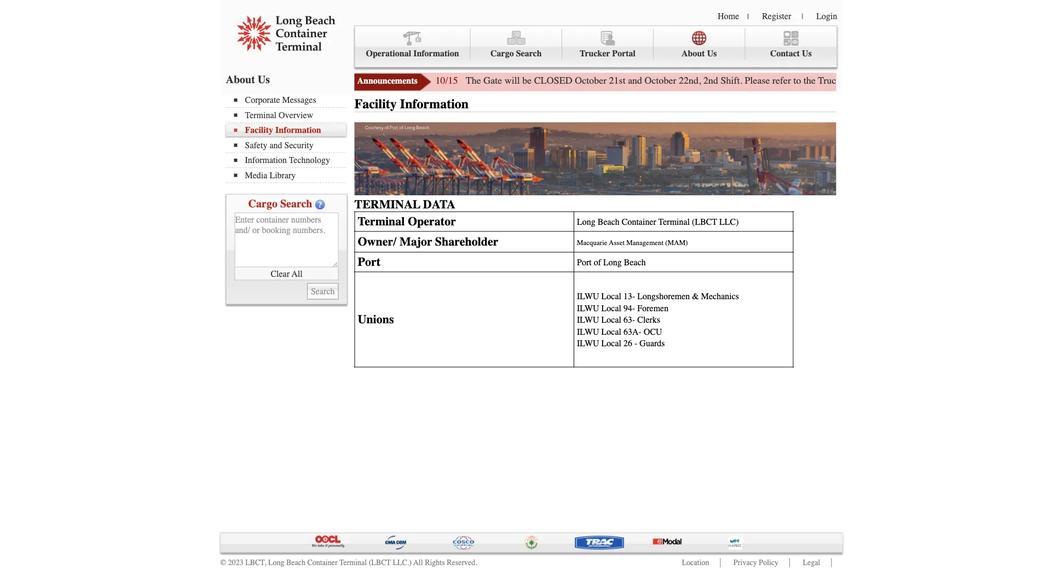 Task type: locate. For each thing, give the bounding box(es) containing it.
us up 2nd
[[708, 48, 717, 59]]

october
[[575, 75, 607, 86], [645, 75, 677, 86]]

0 horizontal spatial facility
[[245, 125, 273, 135]]

and right safety
[[270, 140, 282, 150]]

0 horizontal spatial for
[[932, 75, 943, 86]]

wee
[[1051, 75, 1064, 86]]

gate right the truck
[[844, 75, 863, 86]]

1 horizontal spatial cargo search
[[491, 48, 542, 59]]

0 horizontal spatial terminal
[[245, 110, 277, 120]]

the right to
[[804, 75, 816, 86]]

operational information
[[366, 48, 459, 59]]

us
[[708, 48, 717, 59], [803, 48, 812, 59], [258, 73, 270, 86]]

​terminal operator
[[358, 215, 456, 229]]

0 horizontal spatial october
[[575, 75, 607, 86]]

(mam)
[[666, 238, 688, 247]]

(lbct left llc)
[[692, 217, 718, 227]]

0 vertical spatial menu bar
[[355, 25, 838, 68]]

1 horizontal spatial cargo
[[491, 48, 514, 59]]

local
[[602, 292, 622, 302], [602, 303, 622, 314], [602, 315, 622, 325], [602, 327, 622, 337], [602, 339, 622, 349]]

0 horizontal spatial search
[[280, 197, 312, 210]]

about us link
[[654, 29, 746, 60]]

0 horizontal spatial menu bar
[[226, 94, 352, 183]]

0 vertical spatial long
[[604, 258, 622, 268]]

2 vertical spatial terminal
[[340, 559, 367, 568]]

3 ilwu from the top
[[577, 327, 600, 337]]

​​long beach container terminal (lbct llc)
[[577, 217, 739, 227]]

local left 26
[[602, 339, 622, 349]]

0 vertical spatial beach
[[598, 217, 620, 227]]

cargo search up will
[[491, 48, 542, 59]]

corporate messages link
[[234, 95, 346, 105]]

cargo
[[491, 48, 514, 59], [248, 197, 278, 210]]

2 horizontal spatial us
[[803, 48, 812, 59]]

guards
[[640, 339, 665, 349]]

None submit
[[307, 283, 339, 300]]

0 vertical spatial about us
[[682, 48, 717, 59]]

local left 13-
[[602, 292, 622, 302]]

us for about us link
[[708, 48, 717, 59]]

1 vertical spatial terminal
[[659, 217, 690, 227]]

terminal inside corporate messages terminal overview facility information safety and security information technology media library
[[245, 110, 277, 120]]

contact
[[771, 48, 800, 59]]

0 horizontal spatial beach
[[286, 559, 306, 568]]

(lbct left llc.)
[[369, 559, 391, 568]]

13-
[[624, 292, 636, 302]]

gate
[[975, 75, 991, 86]]

facility up safety
[[245, 125, 273, 135]]

menu bar containing operational information
[[355, 25, 838, 68]]

0 horizontal spatial (lbct
[[369, 559, 391, 568]]

Enter container numbers and/ or booking numbers.  text field
[[235, 213, 339, 268]]

0 horizontal spatial |
[[748, 12, 749, 21]]

rights
[[425, 559, 445, 568]]

1 horizontal spatial and
[[628, 75, 643, 86]]

the left wee
[[1036, 75, 1048, 86]]

0 vertical spatial about
[[682, 48, 705, 59]]

1 vertical spatial search
[[280, 197, 312, 210]]

0 horizontal spatial container
[[308, 559, 338, 568]]

1 local from the top
[[602, 292, 622, 302]]

cargo search
[[491, 48, 542, 59], [248, 197, 312, 210]]

page
[[911, 75, 929, 86]]

contact us link
[[746, 29, 837, 60]]

truck
[[819, 75, 842, 86]]

register link
[[763, 11, 792, 21]]

0 vertical spatial container
[[622, 217, 657, 227]]

0 horizontal spatial the
[[804, 75, 816, 86]]

1 vertical spatial container
[[308, 559, 338, 568]]

local left 63-
[[602, 315, 622, 325]]

all right llc.)
[[414, 559, 423, 568]]

facility
[[355, 97, 397, 112], [245, 125, 273, 135]]

gate right the
[[484, 75, 502, 86]]

for right details
[[1022, 75, 1034, 86]]

data
[[423, 198, 456, 212]]

0 horizontal spatial about us
[[226, 73, 270, 86]]

further
[[946, 75, 973, 86]]

llc.)
[[393, 559, 412, 568]]

please
[[745, 75, 770, 86]]

1 horizontal spatial menu bar
[[355, 25, 838, 68]]

be
[[523, 75, 532, 86]]

container
[[622, 217, 657, 227], [308, 559, 338, 568]]

2 ilwu from the top
[[577, 315, 600, 325]]

1 horizontal spatial the
[[1036, 75, 1048, 86]]

1 vertical spatial long
[[268, 559, 285, 568]]

1 vertical spatial cargo search
[[248, 197, 312, 210]]

us for contact us link
[[803, 48, 812, 59]]

0 vertical spatial cargo search
[[491, 48, 542, 59]]

| right 'home'
[[748, 12, 749, 21]]

0 horizontal spatial cargo
[[248, 197, 278, 210]]

0 vertical spatial facility
[[355, 97, 397, 112]]

1 vertical spatial facility
[[245, 125, 273, 135]]

menu bar
[[355, 25, 838, 68], [226, 94, 352, 183]]

for right page
[[932, 75, 943, 86]]

1 vertical spatial and
[[270, 140, 282, 150]]

1 horizontal spatial all
[[414, 559, 423, 568]]

all right clear
[[292, 269, 303, 279]]

1 vertical spatial about
[[226, 73, 255, 86]]

and inside corporate messages terminal overview facility information safety and security information technology media library
[[270, 140, 282, 150]]

ilwu
[[577, 303, 600, 314], [577, 315, 600, 325], [577, 327, 600, 337], [577, 339, 600, 349]]

local left 94-
[[602, 303, 622, 314]]

lbct,
[[245, 559, 266, 568]]

reserved.
[[447, 559, 478, 568]]

and
[[628, 75, 643, 86], [270, 140, 282, 150]]

about us up "22nd,"
[[682, 48, 717, 59]]

terminal
[[245, 110, 277, 120], [659, 217, 690, 227], [340, 559, 367, 568]]

1 horizontal spatial us
[[708, 48, 717, 59]]

| left login link
[[802, 12, 804, 21]]

1 horizontal spatial gate
[[844, 75, 863, 86]]

about us up corporate
[[226, 73, 270, 86]]

security
[[285, 140, 314, 150]]

1 horizontal spatial container
[[622, 217, 657, 227]]

search down media library link at the left top of the page
[[280, 197, 312, 210]]

1 horizontal spatial beach
[[598, 217, 620, 227]]

about up "22nd,"
[[682, 48, 705, 59]]

about up corporate
[[226, 73, 255, 86]]

facility down announcements
[[355, 97, 397, 112]]

clear all button
[[235, 268, 339, 281]]

1 vertical spatial about us
[[226, 73, 270, 86]]

about us
[[682, 48, 717, 59], [226, 73, 270, 86]]

0 horizontal spatial gate
[[484, 75, 502, 86]]

1 vertical spatial menu bar
[[226, 94, 352, 183]]

information
[[414, 48, 459, 59], [400, 97, 469, 112], [276, 125, 321, 135], [245, 155, 287, 165]]

​​port
[[358, 255, 381, 269]]

beach right lbct,
[[286, 559, 306, 568]]

1 the from the left
[[804, 75, 816, 86]]

terminal left llc.)
[[340, 559, 367, 568]]

(lbct
[[692, 217, 718, 227], [369, 559, 391, 568]]

us up corporate
[[258, 73, 270, 86]]

0 horizontal spatial cargo search
[[248, 197, 312, 210]]

1 horizontal spatial for
[[1022, 75, 1034, 86]]

and right 21st
[[628, 75, 643, 86]]

october left "22nd,"
[[645, 75, 677, 86]]

beach down macquarie asset management (mam)
[[624, 258, 646, 268]]

information up the security
[[276, 125, 321, 135]]

will
[[505, 75, 520, 86]]

0 vertical spatial all
[[292, 269, 303, 279]]

all
[[292, 269, 303, 279], [414, 559, 423, 568]]

0 horizontal spatial all
[[292, 269, 303, 279]]

information technology link
[[234, 155, 346, 165]]

terminal down corporate
[[245, 110, 277, 120]]

1 october from the left
[[575, 75, 607, 86]]

0 vertical spatial search
[[516, 48, 542, 59]]

terminal up (mam)
[[659, 217, 690, 227]]

us right the contact
[[803, 48, 812, 59]]

0 horizontal spatial about
[[226, 73, 255, 86]]

0 vertical spatial terminal
[[245, 110, 277, 120]]

safety and security link
[[234, 140, 346, 150]]

​​owner/
[[358, 235, 397, 249]]

media library link
[[234, 170, 346, 180]]

cargo search down library
[[248, 197, 312, 210]]

1 horizontal spatial search
[[516, 48, 542, 59]]

1 vertical spatial all
[[414, 559, 423, 568]]

search
[[516, 48, 542, 59], [280, 197, 312, 210]]

22nd,
[[679, 75, 701, 86]]

2023
[[228, 559, 244, 568]]

all inside 'button'
[[292, 269, 303, 279]]

1 horizontal spatial about us
[[682, 48, 717, 59]]

1 horizontal spatial |
[[802, 12, 804, 21]]

0 vertical spatial cargo
[[491, 48, 514, 59]]

mechanics
[[702, 292, 740, 302]]

2 vertical spatial beach
[[286, 559, 306, 568]]

2 horizontal spatial beach
[[624, 258, 646, 268]]

longshoremen
[[638, 292, 690, 302]]

shareholder
[[435, 235, 499, 249]]

terminal overview link
[[234, 110, 346, 120]]

1 horizontal spatial (lbct
[[692, 217, 718, 227]]

-
[[635, 339, 638, 349]]

0 horizontal spatial and
[[270, 140, 282, 150]]

1 horizontal spatial about
[[682, 48, 705, 59]]

beach
[[598, 217, 620, 227], [624, 258, 646, 268], [286, 559, 306, 568]]

cargo up will
[[491, 48, 514, 59]]

long right lbct,
[[268, 559, 285, 568]]

|
[[748, 12, 749, 21], [802, 12, 804, 21]]

1 horizontal spatial october
[[645, 75, 677, 86]]

menu bar containing corporate messages
[[226, 94, 352, 183]]

0 horizontal spatial long
[[268, 559, 285, 568]]

long right "of"
[[604, 258, 622, 268]]

1 for from the left
[[932, 75, 943, 86]]

october left 21st
[[575, 75, 607, 86]]

2 horizontal spatial terminal
[[659, 217, 690, 227]]

1 vertical spatial (lbct
[[369, 559, 391, 568]]

beach up asset
[[598, 217, 620, 227]]

search up be on the top
[[516, 48, 542, 59]]

local left the 63a-
[[602, 327, 622, 337]]

cargo down media
[[248, 197, 278, 210]]

2 the from the left
[[1036, 75, 1048, 86]]



Task type: vqa. For each thing, say whether or not it's contained in the screenshot.
the bottom AND
yes



Task type: describe. For each thing, give the bounding box(es) containing it.
hours
[[865, 75, 889, 86]]

​port of long beach
[[577, 258, 646, 268]]

location
[[682, 559, 710, 568]]

​​owner/ major shareholder
[[358, 235, 499, 249]]

10/15
[[436, 75, 458, 86]]

63-
[[624, 315, 636, 325]]

63a-
[[624, 327, 642, 337]]

2 | from the left
[[802, 12, 804, 21]]

​ilwu local 13- longshoremen & mechanics ilwu local 94- foremen ilwu local 63- clerks ilwu local 63a- ocu ilwu local 26 - guards
[[577, 292, 740, 349]]

details
[[994, 75, 1020, 86]]

94-
[[624, 303, 636, 314]]

operator
[[408, 215, 456, 229]]

portal
[[613, 48, 636, 59]]

trucker
[[580, 48, 610, 59]]

​​unions
[[358, 313, 394, 327]]

1 horizontal spatial facility
[[355, 97, 397, 112]]

facility inside corporate messages terminal overview facility information safety and security information technology media library
[[245, 125, 273, 135]]

announcements
[[357, 76, 418, 86]]

privacy policy
[[734, 559, 779, 568]]

0 horizontal spatial us
[[258, 73, 270, 86]]

operational information link
[[355, 29, 471, 60]]

policy
[[759, 559, 779, 568]]

​ilwu
[[577, 292, 600, 302]]

1 horizontal spatial terminal
[[340, 559, 367, 568]]

1 gate from the left
[[484, 75, 502, 86]]

ocu
[[644, 327, 663, 337]]

overview
[[279, 110, 313, 120]]

1 vertical spatial cargo
[[248, 197, 278, 210]]

library
[[270, 170, 296, 180]]

1 | from the left
[[748, 12, 749, 21]]

home link
[[718, 11, 740, 21]]

​​​​terminal data
[[355, 198, 456, 212]]

5 local from the top
[[602, 339, 622, 349]]

of
[[594, 258, 601, 268]]

3 local from the top
[[602, 315, 622, 325]]

closed
[[534, 75, 573, 86]]

login link
[[817, 11, 838, 21]]

26
[[624, 339, 633, 349]]

corporate messages terminal overview facility information safety and security information technology media library
[[245, 95, 330, 180]]

operational
[[366, 48, 411, 59]]

technology
[[289, 155, 330, 165]]

facility information
[[355, 97, 469, 112]]

1 horizontal spatial long
[[604, 258, 622, 268]]

© 2023 lbct, long beach container terminal (lbct llc.) all rights reserved.
[[220, 559, 478, 568]]

contact us
[[771, 48, 812, 59]]

2 local from the top
[[602, 303, 622, 314]]

2 october from the left
[[645, 75, 677, 86]]

clerks
[[638, 315, 661, 325]]

location link
[[682, 559, 710, 568]]

media
[[245, 170, 268, 180]]

1 vertical spatial beach
[[624, 258, 646, 268]]

refer
[[773, 75, 792, 86]]

asset
[[609, 238, 625, 247]]

2 for from the left
[[1022, 75, 1034, 86]]

web
[[892, 75, 908, 86]]

login
[[817, 11, 838, 21]]

management
[[627, 238, 664, 247]]

​​​​terminal
[[355, 198, 421, 212]]

information down 10/15
[[400, 97, 469, 112]]

home
[[718, 11, 740, 21]]

clear all
[[271, 269, 303, 279]]

cargo search link
[[471, 29, 563, 60]]

information down safety
[[245, 155, 287, 165]]

macquarie
[[577, 238, 608, 247]]

shift.
[[721, 75, 743, 86]]

privacy
[[734, 559, 757, 568]]

macquarie asset management (mam)
[[577, 238, 688, 247]]

to
[[794, 75, 802, 86]]

4 local from the top
[[602, 327, 622, 337]]

4 ilwu from the top
[[577, 339, 600, 349]]

register
[[763, 11, 792, 21]]

trucker portal link
[[563, 29, 654, 60]]

cargo inside menu bar
[[491, 48, 514, 59]]

llc)
[[720, 217, 739, 227]]

safety
[[245, 140, 268, 150]]

©
[[220, 559, 226, 568]]

​​long
[[577, 217, 596, 227]]

2 gate from the left
[[844, 75, 863, 86]]

1 ilwu from the top
[[577, 303, 600, 314]]

&
[[693, 292, 699, 302]]

facility information link
[[234, 125, 346, 135]]

0 vertical spatial (lbct
[[692, 217, 718, 227]]

foremen
[[638, 303, 669, 314]]

​port
[[577, 258, 592, 268]]

21st
[[609, 75, 626, 86]]

trucker portal
[[580, 48, 636, 59]]

​terminal
[[358, 215, 405, 229]]

corporate
[[245, 95, 280, 105]]

the
[[466, 75, 481, 86]]

2nd
[[704, 75, 719, 86]]

10/15 the gate will be closed october 21st and october 22nd, 2nd shift. please refer to the truck gate hours web page for further gate details for the wee
[[436, 75, 1064, 86]]

legal link
[[803, 559, 821, 568]]

major
[[400, 235, 432, 249]]

0 vertical spatial and
[[628, 75, 643, 86]]

information up 10/15
[[414, 48, 459, 59]]

messages
[[282, 95, 316, 105]]

legal
[[803, 559, 821, 568]]



